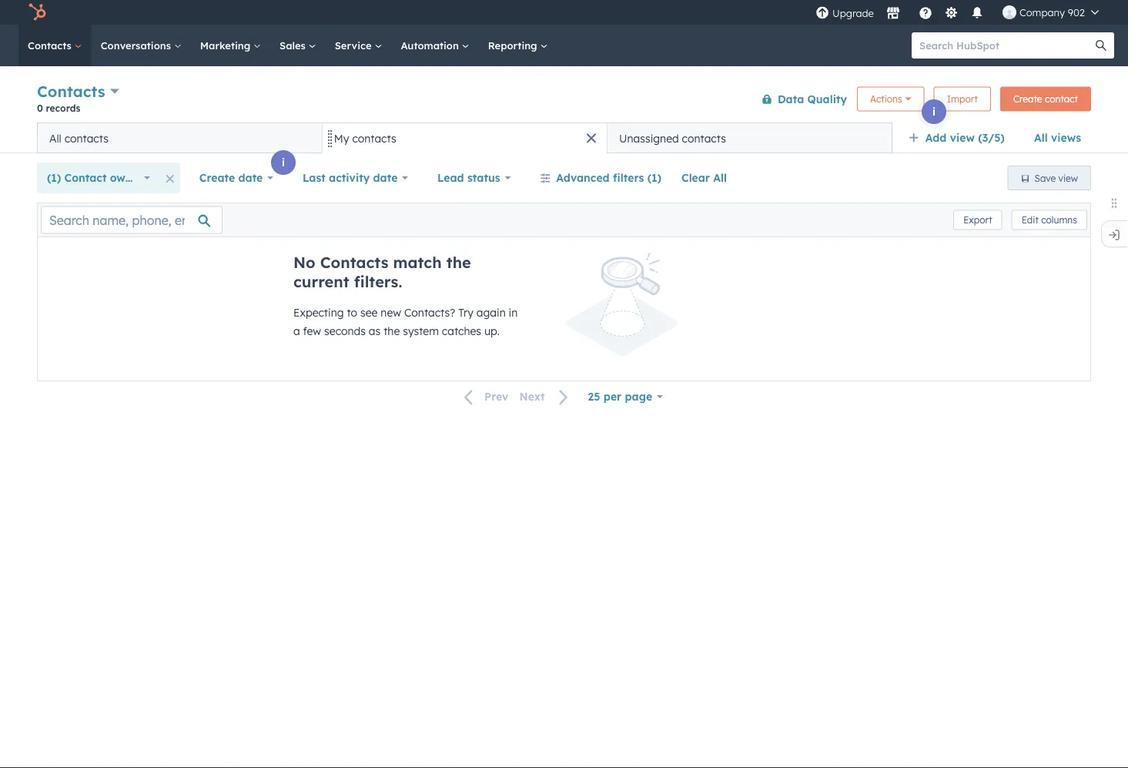 Task type: locate. For each thing, give the bounding box(es) containing it.
create for create date
[[199, 171, 235, 185]]

0 vertical spatial i button
[[922, 99, 947, 124]]

contacts inside all contacts button
[[64, 131, 109, 145]]

(1)
[[47, 171, 61, 185], [648, 171, 662, 185]]

all
[[1035, 131, 1048, 144], [49, 131, 61, 145], [714, 171, 727, 185]]

prev button
[[455, 387, 514, 407]]

all down 0 records
[[49, 131, 61, 145]]

prev
[[485, 390, 509, 403]]

sales
[[280, 39, 309, 52]]

save
[[1035, 172, 1056, 184]]

1 (1) from the left
[[47, 171, 61, 185]]

lead status
[[438, 171, 500, 185]]

date right activity
[[373, 171, 398, 185]]

902
[[1068, 6, 1085, 18]]

0 vertical spatial view
[[950, 131, 975, 144]]

0 horizontal spatial create
[[199, 171, 235, 185]]

1 horizontal spatial (1)
[[648, 171, 662, 185]]

contacts up records
[[37, 82, 105, 101]]

filters.
[[354, 272, 402, 291]]

1 vertical spatial view
[[1059, 172, 1078, 184]]

i button
[[922, 99, 947, 124], [271, 150, 296, 175]]

date
[[238, 171, 263, 185], [373, 171, 398, 185]]

create inside button
[[1014, 93, 1043, 105]]

2 contacts from the left
[[352, 131, 396, 145]]

a
[[294, 324, 300, 338]]

1 horizontal spatial contacts
[[352, 131, 396, 145]]

(1) left contact at the top of the page
[[47, 171, 61, 185]]

view for add
[[950, 131, 975, 144]]

columns
[[1042, 214, 1078, 226]]

contacts link
[[18, 25, 91, 66]]

view inside button
[[1059, 172, 1078, 184]]

up.
[[485, 324, 500, 338]]

1 vertical spatial create
[[199, 171, 235, 185]]

menu
[[814, 0, 1110, 25]]

0 horizontal spatial the
[[384, 324, 400, 338]]

hubspot image
[[28, 3, 46, 22]]

1 vertical spatial i
[[282, 156, 285, 169]]

view right the "save"
[[1059, 172, 1078, 184]]

3 contacts from the left
[[682, 131, 726, 145]]

Search HubSpot search field
[[912, 32, 1101, 59]]

1 vertical spatial the
[[384, 324, 400, 338]]

advanced filters (1)
[[556, 171, 662, 185]]

catches
[[442, 324, 481, 338]]

all contacts button
[[37, 122, 322, 153]]

0 horizontal spatial (1)
[[47, 171, 61, 185]]

view inside popup button
[[950, 131, 975, 144]]

all inside "link"
[[1035, 131, 1048, 144]]

lead
[[438, 171, 464, 185]]

(1) inside popup button
[[47, 171, 61, 185]]

create down all contacts button
[[199, 171, 235, 185]]

create inside popup button
[[199, 171, 235, 185]]

unassigned
[[619, 131, 679, 145]]

to
[[347, 306, 358, 319]]

activity
[[329, 171, 370, 185]]

create for create contact
[[1014, 93, 1043, 105]]

contacts up clear all
[[682, 131, 726, 145]]

0 horizontal spatial i
[[282, 156, 285, 169]]

0 horizontal spatial view
[[950, 131, 975, 144]]

create contact
[[1014, 93, 1078, 105]]

0
[[37, 102, 43, 114]]

records
[[46, 102, 80, 114]]

contacts inside popup button
[[37, 82, 105, 101]]

0 horizontal spatial all
[[49, 131, 61, 145]]

settings link
[[942, 4, 961, 20]]

create left the contact
[[1014, 93, 1043, 105]]

(1) contact owner button
[[37, 163, 160, 193]]

(1) contact owner
[[47, 171, 143, 185]]

i button left last on the left top of page
[[271, 150, 296, 175]]

mateo roberts image
[[1003, 5, 1017, 19]]

contact
[[1045, 93, 1078, 105]]

contacts
[[28, 39, 75, 52], [37, 82, 105, 101], [320, 253, 389, 272]]

contacts inside unassigned contacts button
[[682, 131, 726, 145]]

seconds
[[324, 324, 366, 338]]

import
[[947, 93, 978, 105]]

sales link
[[270, 25, 326, 66]]

company
[[1020, 6, 1066, 18]]

contacts right no
[[320, 253, 389, 272]]

try
[[459, 306, 474, 319]]

view
[[950, 131, 975, 144], [1059, 172, 1078, 184]]

the right match on the left top of the page
[[447, 253, 471, 272]]

all for all views
[[1035, 131, 1048, 144]]

last activity date button
[[293, 163, 418, 193]]

service link
[[326, 25, 392, 66]]

the
[[447, 253, 471, 272], [384, 324, 400, 338]]

0 vertical spatial the
[[447, 253, 471, 272]]

edit columns button
[[1012, 210, 1088, 230]]

hubspot link
[[18, 3, 58, 22]]

i
[[933, 105, 936, 118], [282, 156, 285, 169]]

2 horizontal spatial contacts
[[682, 131, 726, 145]]

contacts?
[[404, 306, 456, 319]]

2 vertical spatial contacts
[[320, 253, 389, 272]]

(1) right filters
[[648, 171, 662, 185]]

contacts for my contacts
[[352, 131, 396, 145]]

25 per page button
[[578, 381, 673, 412]]

create
[[1014, 93, 1043, 105], [199, 171, 235, 185]]

2 horizontal spatial all
[[1035, 131, 1048, 144]]

0 horizontal spatial date
[[238, 171, 263, 185]]

view right the add
[[950, 131, 975, 144]]

last activity date
[[303, 171, 398, 185]]

2 (1) from the left
[[648, 171, 662, 185]]

date left last on the left top of page
[[238, 171, 263, 185]]

export
[[964, 214, 993, 226]]

date inside popup button
[[238, 171, 263, 185]]

owner
[[110, 171, 143, 185]]

all left views
[[1035, 131, 1048, 144]]

data quality
[[778, 92, 847, 106]]

contacts down hubspot link
[[28, 39, 75, 52]]

1 horizontal spatial the
[[447, 253, 471, 272]]

next button
[[514, 387, 578, 407]]

advanced
[[556, 171, 610, 185]]

the inside no contacts match the current filters.
[[447, 253, 471, 272]]

add view (3/5)
[[926, 131, 1005, 144]]

1 vertical spatial i button
[[271, 150, 296, 175]]

all for all contacts
[[49, 131, 61, 145]]

0 horizontal spatial i button
[[271, 150, 296, 175]]

25 per page
[[588, 390, 653, 403]]

contacts inside the my contacts button
[[352, 131, 396, 145]]

no
[[294, 253, 316, 272]]

1 contacts from the left
[[64, 131, 109, 145]]

unassigned contacts
[[619, 131, 726, 145]]

1 horizontal spatial create
[[1014, 93, 1043, 105]]

automation
[[401, 39, 462, 52]]

i button up the add
[[922, 99, 947, 124]]

contacts
[[64, 131, 109, 145], [352, 131, 396, 145], [682, 131, 726, 145]]

1 horizontal spatial view
[[1059, 172, 1078, 184]]

1 vertical spatial contacts
[[37, 82, 105, 101]]

2 date from the left
[[373, 171, 398, 185]]

edit
[[1022, 214, 1039, 226]]

contacts right 'my'
[[352, 131, 396, 145]]

1 horizontal spatial date
[[373, 171, 398, 185]]

system
[[403, 324, 439, 338]]

0 vertical spatial i
[[933, 105, 936, 118]]

all views link
[[1025, 122, 1092, 153]]

all right the clear
[[714, 171, 727, 185]]

1 horizontal spatial i
[[933, 105, 936, 118]]

pagination navigation
[[455, 387, 578, 407]]

0 horizontal spatial contacts
[[64, 131, 109, 145]]

the right as
[[384, 324, 400, 338]]

export button
[[954, 210, 1003, 230]]

1 date from the left
[[238, 171, 263, 185]]

data quality button
[[752, 84, 848, 114]]

marketplaces image
[[887, 7, 900, 21]]

page
[[625, 390, 653, 403]]

help image
[[919, 7, 933, 21]]

0 vertical spatial create
[[1014, 93, 1043, 105]]

contacts down records
[[64, 131, 109, 145]]



Task type: vqa. For each thing, say whether or not it's contained in the screenshot.
see
yes



Task type: describe. For each thing, give the bounding box(es) containing it.
in
[[509, 306, 518, 319]]

contacts button
[[37, 80, 119, 102]]

few
[[303, 324, 321, 338]]

contacts inside no contacts match the current filters.
[[320, 253, 389, 272]]

view for save
[[1059, 172, 1078, 184]]

conversations link
[[91, 25, 191, 66]]

save view
[[1035, 172, 1078, 184]]

upgrade image
[[816, 7, 830, 20]]

(3/5)
[[979, 131, 1005, 144]]

1 horizontal spatial all
[[714, 171, 727, 185]]

clear
[[682, 171, 710, 185]]

date inside popup button
[[373, 171, 398, 185]]

conversations
[[101, 39, 174, 52]]

marketing
[[200, 39, 253, 52]]

help button
[[913, 0, 939, 25]]

expecting to see new contacts? try again in a few seconds as the system catches up.
[[294, 306, 518, 338]]

0 records
[[37, 102, 80, 114]]

(1) inside button
[[648, 171, 662, 185]]

actions
[[871, 93, 903, 105]]

search image
[[1096, 40, 1107, 51]]

save view button
[[1008, 166, 1092, 190]]

edit columns
[[1022, 214, 1078, 226]]

my contacts button
[[322, 122, 607, 153]]

lead status button
[[428, 163, 521, 193]]

notifications button
[[964, 0, 991, 25]]

unassigned contacts button
[[607, 122, 893, 153]]

Search name, phone, email addresses, or company search field
[[41, 206, 223, 234]]

create date
[[199, 171, 263, 185]]

marketing link
[[191, 25, 270, 66]]

advanced filters (1) button
[[530, 163, 672, 193]]

match
[[393, 253, 442, 272]]

0 vertical spatial contacts
[[28, 39, 75, 52]]

upgrade
[[833, 7, 874, 20]]

again
[[477, 306, 506, 319]]

status
[[468, 171, 500, 185]]

all views
[[1035, 131, 1082, 144]]

import button
[[934, 87, 991, 111]]

as
[[369, 324, 381, 338]]

reporting
[[488, 39, 540, 52]]

no contacts match the current filters.
[[294, 253, 471, 291]]

service
[[335, 39, 375, 52]]

settings image
[[945, 7, 959, 20]]

create contact button
[[1001, 87, 1092, 111]]

actions button
[[857, 87, 925, 111]]

quality
[[808, 92, 847, 106]]

notifications image
[[971, 7, 984, 21]]

reporting link
[[479, 25, 557, 66]]

next
[[520, 390, 545, 403]]

last
[[303, 171, 326, 185]]

1 horizontal spatial i button
[[922, 99, 947, 124]]

new
[[381, 306, 401, 319]]

see
[[361, 306, 378, 319]]

25
[[588, 390, 600, 403]]

current
[[294, 272, 349, 291]]

menu containing company 902
[[814, 0, 1110, 25]]

filters
[[613, 171, 644, 185]]

contacts for unassigned contacts
[[682, 131, 726, 145]]

expecting
[[294, 306, 344, 319]]

contacts banner
[[37, 79, 1092, 122]]

company 902 button
[[994, 0, 1109, 25]]

marketplaces button
[[877, 0, 910, 25]]

my
[[334, 131, 349, 145]]

contacts for all contacts
[[64, 131, 109, 145]]

create date button
[[189, 163, 284, 193]]

data
[[778, 92, 804, 106]]

views
[[1052, 131, 1082, 144]]

per
[[604, 390, 622, 403]]

contact
[[64, 171, 107, 185]]

search button
[[1089, 32, 1115, 59]]

clear all button
[[672, 163, 737, 193]]

the inside "expecting to see new contacts? try again in a few seconds as the system catches up."
[[384, 324, 400, 338]]

automation link
[[392, 25, 479, 66]]



